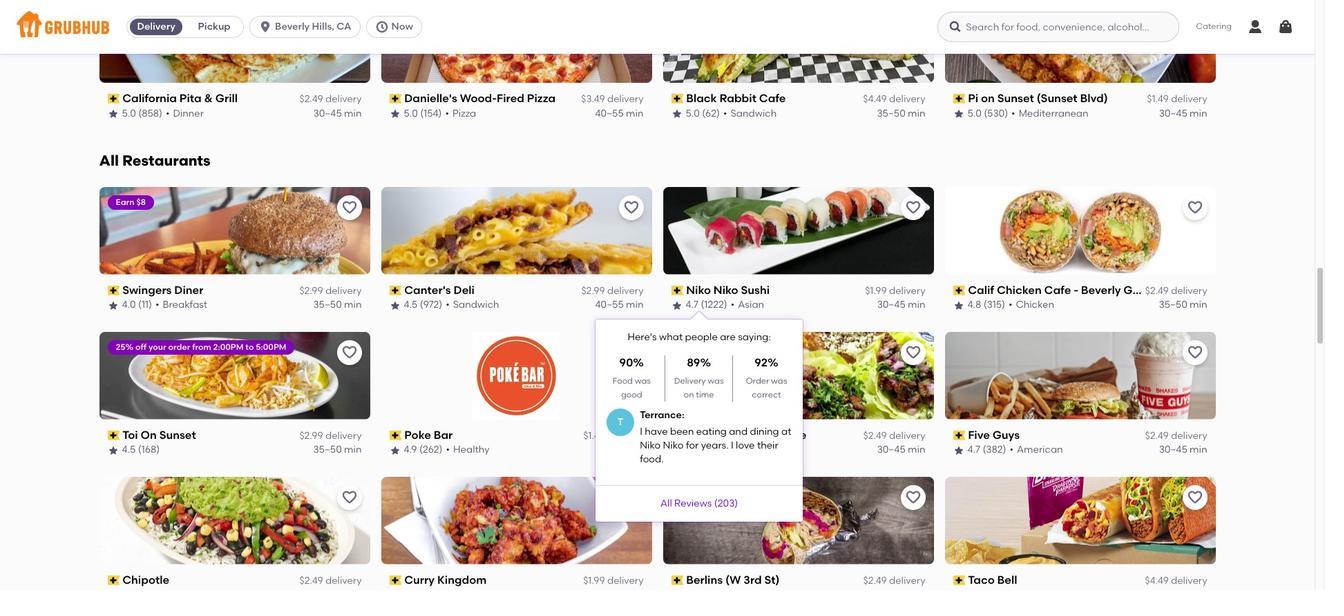 Task type: locate. For each thing, give the bounding box(es) containing it.
89
[[687, 357, 700, 370]]

1 vertical spatial on
[[684, 390, 694, 400]]

$3.49
[[581, 94, 605, 105]]

1 horizontal spatial svg image
[[375, 20, 389, 34]]

0 horizontal spatial $1.49 delivery
[[583, 431, 644, 442]]

$2.49 for calif chicken cafe - beverly grove
[[1145, 286, 1169, 297]]

star icon image left 4.7 (382)
[[953, 445, 964, 456]]

4.7 left (1222)
[[686, 300, 699, 311]]

35–50 min for swingers diner
[[313, 300, 362, 311]]

$2.99 for toi on sunset
[[300, 431, 323, 442]]

subscription pass image left berlins
[[671, 576, 684, 586]]

1 horizontal spatial i
[[731, 440, 734, 452]]

4.7 (382)
[[968, 445, 1006, 456]]

delivery for niko niko sushi
[[889, 286, 926, 297]]

was up good
[[635, 376, 651, 386]]

30–45 min for &
[[313, 108, 362, 119]]

0 vertical spatial delivery
[[137, 21, 175, 32]]

danielle's wood-fired pizza
[[404, 92, 556, 105]]

1 40–55 from the top
[[595, 108, 624, 119]]

2 was from the left
[[708, 376, 724, 386]]

save this restaurant image
[[623, 200, 640, 216], [623, 345, 640, 361], [341, 490, 358, 506]]

taco bell logo image
[[945, 477, 1216, 565]]

2 5.0 from the left
[[404, 108, 418, 119]]

0 vertical spatial 4.7
[[686, 300, 699, 311]]

1 vertical spatial save this restaurant image
[[623, 345, 640, 361]]

1 vertical spatial $4.49
[[1145, 576, 1169, 587]]

1 horizontal spatial was
[[708, 376, 724, 386]]

0 vertical spatial $1.99 delivery
[[865, 286, 926, 297]]

5.0 left (858)
[[122, 108, 136, 119]]

$1.49 delivery
[[1147, 94, 1208, 105], [583, 431, 644, 442]]

0 vertical spatial $4.49
[[863, 94, 887, 105]]

save this restaurant image for deli
[[623, 200, 640, 216]]

subscription pass image left chipotle
[[107, 576, 120, 586]]

star icon image left for
[[671, 445, 682, 456]]

0 horizontal spatial 4.9
[[404, 445, 417, 456]]

3 was from the left
[[771, 376, 787, 386]]

subscription pass image for chipotle
[[107, 576, 120, 586]]

earn for pi on sunset (sunset blvd)
[[962, 6, 980, 15]]

subscription pass image for danielle's wood-fired pizza
[[389, 94, 402, 104]]

all left reviews
[[661, 498, 672, 510]]

• sandwich for deli
[[446, 300, 499, 311]]

• for diner
[[155, 300, 159, 311]]

svg image inside beverly hills, ca button
[[259, 20, 272, 34]]

star icon image for calif chicken cafe - beverly grove
[[953, 300, 964, 311]]

poke bar logo image
[[473, 332, 560, 420]]

sunset up (530)
[[998, 92, 1034, 105]]

2:00pm
[[213, 343, 244, 352]]

203
[[718, 498, 735, 510]]

earn $8 for &
[[116, 6, 146, 15]]

delivery for five guys
[[1171, 431, 1208, 442]]

1 40–55 min from the top
[[595, 108, 644, 119]]

star icon image for canter's deli
[[389, 300, 400, 311]]

• right the "(154)"
[[445, 108, 449, 119]]

on right pi
[[981, 92, 995, 105]]

1 horizontal spatial $1.49
[[1147, 94, 1169, 105]]

1 horizontal spatial cafe
[[1045, 284, 1071, 297]]

niko down the been
[[663, 440, 684, 452]]

subscription pass image left the california
[[107, 94, 120, 104]]

4.9 (53)
[[686, 445, 719, 456]]

canter's deli logo image
[[381, 187, 652, 275]]

30–45 min for cuisine
[[877, 445, 926, 456]]

0 horizontal spatial cafe
[[759, 92, 786, 105]]

(sunset
[[1037, 92, 1078, 105]]

5.0 (530)
[[968, 108, 1008, 119]]

svg image
[[1278, 19, 1294, 35], [949, 20, 963, 34]]

now button
[[366, 16, 428, 38]]

five guys logo image
[[945, 332, 1216, 420]]

delivery for taco bell
[[1171, 576, 1208, 587]]

subscription pass image left five
[[953, 431, 965, 441]]

• down "bar"
[[446, 445, 450, 456]]

delivery
[[325, 94, 362, 105], [607, 94, 644, 105], [889, 94, 926, 105], [1171, 94, 1208, 105], [325, 286, 362, 297], [607, 286, 644, 297], [889, 286, 926, 297], [1171, 286, 1208, 297], [325, 431, 362, 442], [607, 431, 644, 442], [889, 431, 926, 442], [1171, 431, 1208, 442], [325, 576, 362, 587], [607, 576, 644, 587], [889, 576, 926, 587], [1171, 576, 1208, 587]]

0 vertical spatial mexican
[[717, 429, 764, 442]]

$1.99 delivery
[[865, 286, 926, 297], [583, 576, 644, 587]]

40–55 min up here's
[[595, 300, 644, 311]]

• sandwich for rabbit
[[723, 108, 777, 119]]

0 horizontal spatial svg image
[[949, 20, 963, 34]]

svg image
[[1247, 19, 1264, 35], [259, 20, 272, 34], [375, 20, 389, 34]]

1 vertical spatial all
[[661, 498, 672, 510]]

0 horizontal spatial sandwich
[[453, 300, 499, 311]]

2 horizontal spatial was
[[771, 376, 787, 386]]

4.9 (262)
[[404, 445, 443, 456]]

star icon image left 4.0
[[107, 300, 119, 311]]

was for 92
[[771, 376, 787, 386]]

0 horizontal spatial svg image
[[259, 20, 272, 34]]

pizza right fired
[[527, 92, 556, 105]]

i left have
[[640, 426, 643, 438]]

subscription pass image for black rabbit cafe
[[671, 94, 684, 104]]

35–50 min for calif chicken cafe - beverly grove
[[1159, 300, 1208, 311]]

90 food was good
[[613, 357, 651, 400]]

delivery button
[[127, 16, 185, 38]]

40–55
[[595, 108, 624, 119], [595, 300, 624, 311]]

frida mexican cuisine
[[686, 429, 807, 442]]

all left restaurants
[[99, 152, 119, 169]]

calif
[[968, 284, 994, 297]]

chicken down calif chicken cafe - beverly grove
[[1016, 300, 1055, 311]]

1 horizontal spatial delivery
[[674, 376, 706, 386]]

0 horizontal spatial • sandwich
[[446, 300, 499, 311]]

mexican up • mexican
[[717, 429, 764, 442]]

0 horizontal spatial on
[[684, 390, 694, 400]]

0 horizontal spatial $4.49 delivery
[[863, 94, 926, 105]]

1 horizontal spatial beverly
[[1081, 284, 1121, 297]]

0 horizontal spatial 4.5
[[122, 445, 136, 456]]

$2.99 delivery for canter's deli
[[581, 286, 644, 297]]

5.0 for pi
[[968, 108, 982, 119]]

40–55 up 90
[[595, 300, 624, 311]]

cafe right rabbit
[[759, 92, 786, 105]]

0 horizontal spatial sunset
[[159, 429, 196, 442]]

• down guys
[[1010, 445, 1014, 456]]

cafe left the -
[[1045, 284, 1071, 297]]

1 vertical spatial sunset
[[159, 429, 196, 442]]

1 horizontal spatial $1.49 delivery
[[1147, 94, 1208, 105]]

pizza
[[527, 92, 556, 105], [453, 108, 476, 119]]

subscription pass image for calif chicken cafe - beverly grove
[[953, 286, 965, 296]]

beverly right the -
[[1081, 284, 1121, 297]]

30–45 min
[[313, 108, 362, 119], [1159, 108, 1208, 119], [877, 300, 926, 311], [595, 445, 644, 456], [877, 445, 926, 456], [1159, 445, 1208, 456]]

0 vertical spatial chicken
[[997, 284, 1042, 297]]

• right (11)
[[155, 300, 159, 311]]

subscription pass image left the swingers
[[107, 286, 120, 296]]

(w
[[726, 574, 741, 587]]

berlins
[[686, 574, 723, 587]]

was up time
[[708, 376, 724, 386]]

$8 for sunset
[[982, 6, 992, 15]]

subscription pass image left calif
[[953, 286, 965, 296]]

min for california pita & grill
[[344, 108, 362, 119]]

years.
[[701, 440, 729, 452]]

now
[[391, 21, 413, 32]]

star icon image left 5.0 (154)
[[389, 108, 400, 119]]

0 horizontal spatial $4.49
[[863, 94, 887, 105]]

• sandwich down deli
[[446, 300, 499, 311]]

1 horizontal spatial sunset
[[998, 92, 1034, 105]]

1 horizontal spatial $4.49 delivery
[[1145, 576, 1208, 587]]

92
[[755, 357, 768, 370]]

1 vertical spatial 40–55
[[595, 300, 624, 311]]

• for deli
[[446, 300, 450, 311]]

4.9 down frida
[[686, 445, 699, 456]]

i left the love
[[731, 440, 734, 452]]

calif chicken cafe - beverly grove
[[968, 284, 1156, 297]]

$2.49 delivery for chipotle
[[300, 576, 362, 587]]

0 horizontal spatial beverly
[[275, 21, 310, 32]]

4.5
[[404, 300, 418, 311], [122, 445, 136, 456]]

delivery down "89"
[[674, 376, 706, 386]]

4.7
[[686, 300, 699, 311], [968, 445, 981, 456]]

• right (62)
[[723, 108, 727, 119]]

cafe
[[759, 92, 786, 105], [1045, 284, 1071, 297]]

$2.99 delivery
[[300, 286, 362, 297], [581, 286, 644, 297], [300, 431, 362, 442]]

tooltip
[[596, 312, 803, 522]]

0 horizontal spatial delivery
[[137, 21, 175, 32]]

$1.49 right "blvd)"
[[1147, 94, 1169, 105]]

niko up (1222)
[[714, 284, 738, 297]]

all
[[99, 152, 119, 169], [661, 498, 672, 510]]

• right (858)
[[166, 108, 170, 119]]

$2.49 delivery for frida mexican cuisine
[[863, 431, 926, 442]]

30–45 for sunset
[[1159, 108, 1188, 119]]

calif chicken cafe - beverly grove logo image
[[945, 187, 1216, 275]]

0 vertical spatial cafe
[[759, 92, 786, 105]]

2 4.9 from the left
[[686, 445, 699, 456]]

0 vertical spatial • sandwich
[[723, 108, 777, 119]]

hills,
[[312, 21, 334, 32]]

star icon image for pi on sunset (sunset blvd)
[[953, 108, 964, 119]]

been
[[670, 426, 694, 438]]

92 order was correct
[[746, 357, 787, 400]]

$4.49 delivery for black rabbit cafe
[[863, 94, 926, 105]]

star icon image left 4.9 (262)
[[389, 445, 400, 456]]

$8 for &
[[136, 6, 146, 15]]

0 vertical spatial $1.99
[[865, 286, 887, 297]]

• right (530)
[[1012, 108, 1016, 119]]

$2.49 for berlins (w 3rd st)
[[863, 576, 887, 587]]

good
[[621, 390, 642, 400]]

mexican for frida
[[717, 429, 764, 442]]

0 vertical spatial 4.5
[[404, 300, 418, 311]]

svg image left beverly hills, ca
[[259, 20, 272, 34]]

35–50 min
[[877, 108, 926, 119], [313, 300, 362, 311], [1159, 300, 1208, 311], [313, 445, 362, 456]]

earn for california pita & grill
[[116, 6, 134, 15]]

1 vertical spatial cafe
[[1045, 284, 1071, 297]]

earn $8
[[116, 6, 146, 15], [962, 6, 992, 15], [116, 198, 146, 207]]

1 vertical spatial sandwich
[[453, 300, 499, 311]]

$2.49 delivery for california pita & grill
[[300, 94, 362, 105]]

min for swingers diner
[[344, 300, 362, 311]]

0 vertical spatial all
[[99, 152, 119, 169]]

(315)
[[984, 300, 1005, 311]]

• mediterranean
[[1012, 108, 1089, 119]]

4.8 (315)
[[968, 300, 1005, 311]]

taco bell
[[968, 574, 1018, 587]]

chicken for •
[[1016, 300, 1055, 311]]

35–50 for black rabbit cafe
[[877, 108, 906, 119]]

1 horizontal spatial 4.9
[[686, 445, 699, 456]]

1 vertical spatial pizza
[[453, 108, 476, 119]]

1 horizontal spatial $1.99
[[865, 286, 887, 297]]

Search for food, convenience, alcohol... search field
[[938, 12, 1180, 42]]

(53)
[[701, 445, 719, 456]]

0 horizontal spatial was
[[635, 376, 651, 386]]

1 horizontal spatial svg image
[[1278, 19, 1294, 35]]

subscription pass image left 'black'
[[671, 94, 684, 104]]

5.0 (858)
[[122, 108, 162, 119]]

0 horizontal spatial $1.99 delivery
[[583, 576, 644, 587]]

delivery for california pita & grill
[[325, 94, 362, 105]]

min for poke bar
[[626, 445, 644, 456]]

1 vertical spatial $1.99
[[583, 576, 605, 587]]

subscription pass image up 'what'
[[671, 286, 684, 296]]

subscription pass image
[[671, 94, 684, 104], [389, 286, 402, 296], [107, 431, 120, 441], [389, 431, 402, 441], [671, 431, 684, 441], [953, 431, 965, 441], [389, 576, 402, 586], [671, 576, 684, 586]]

• right (972)
[[446, 300, 450, 311]]

1 vertical spatial $4.49 delivery
[[1145, 576, 1208, 587]]

subscription pass image left toi
[[107, 431, 120, 441]]

40–55 down $3.49 delivery
[[595, 108, 624, 119]]

1 vertical spatial 40–55 min
[[595, 300, 644, 311]]

• american
[[1010, 445, 1063, 456]]

on left time
[[684, 390, 694, 400]]

canter's deli
[[404, 284, 475, 297]]

star icon image
[[107, 108, 119, 119], [389, 108, 400, 119], [671, 108, 682, 119], [953, 108, 964, 119], [107, 300, 119, 311], [389, 300, 400, 311], [671, 300, 682, 311], [953, 300, 964, 311], [107, 445, 119, 456], [389, 445, 400, 456], [671, 445, 682, 456], [953, 445, 964, 456]]

i
[[640, 426, 643, 438], [731, 440, 734, 452]]

pi
[[968, 92, 979, 105]]

5.0 left the "(154)"
[[404, 108, 418, 119]]

delivery left pickup
[[137, 21, 175, 32]]

sunset right on
[[159, 429, 196, 442]]

$2.99
[[300, 286, 323, 297], [581, 286, 605, 297], [300, 431, 323, 442]]

0 vertical spatial 40–55
[[595, 108, 624, 119]]

0 vertical spatial sandwich
[[731, 108, 777, 119]]

0 vertical spatial beverly
[[275, 21, 310, 32]]

1 horizontal spatial sandwich
[[731, 108, 777, 119]]

)
[[735, 498, 738, 510]]

25% off your order from 2:00pm to 5:00pm
[[116, 343, 286, 352]]

star icon image left 5.0 (858)
[[107, 108, 119, 119]]

1 vertical spatial 4.5
[[122, 445, 136, 456]]

4.7 down five
[[968, 445, 981, 456]]

• sandwich down rabbit
[[723, 108, 777, 119]]

subscription pass image for toi on sunset
[[107, 431, 120, 441]]

35–50
[[877, 108, 906, 119], [313, 300, 342, 311], [1159, 300, 1188, 311], [313, 445, 342, 456]]

breakfast
[[163, 300, 207, 311]]

beverly hills, ca button
[[250, 16, 366, 38]]

$1.99 delivery for curry kingdom
[[583, 576, 644, 587]]

subscription pass image for curry kingdom
[[389, 576, 402, 586]]

$4.49 delivery
[[863, 94, 926, 105], [1145, 576, 1208, 587]]

1 vertical spatial $1.49
[[583, 431, 605, 442]]

• for niko
[[731, 300, 735, 311]]

all for all restaurants
[[99, 152, 119, 169]]

frida
[[686, 429, 715, 442]]

1 vertical spatial • sandwich
[[446, 300, 499, 311]]

star icon image for danielle's wood-fired pizza
[[389, 108, 400, 119]]

1 vertical spatial mexican
[[730, 445, 770, 456]]

sandwich
[[731, 108, 777, 119], [453, 300, 499, 311]]

1 horizontal spatial • sandwich
[[723, 108, 777, 119]]

1 vertical spatial 4.7
[[968, 445, 981, 456]]

1 vertical spatial chicken
[[1016, 300, 1055, 311]]

delivery for toi on sunset
[[325, 431, 362, 442]]

(1222)
[[701, 300, 728, 311]]

1 vertical spatial delivery
[[674, 376, 706, 386]]

• healthy
[[446, 445, 490, 456]]

niko up 4.7 (1222)
[[686, 284, 711, 297]]

niko up food.
[[640, 440, 661, 452]]

swingers diner logo image
[[99, 187, 370, 275]]

• right (315)
[[1009, 300, 1013, 311]]

subscription pass image
[[107, 94, 120, 104], [389, 94, 402, 104], [953, 94, 965, 104], [107, 286, 120, 296], [671, 286, 684, 296], [953, 286, 965, 296], [107, 576, 120, 586], [953, 576, 965, 586]]

1 horizontal spatial 4.5
[[404, 300, 418, 311]]

4 5.0 from the left
[[968, 108, 982, 119]]

$4.49
[[863, 94, 887, 105], [1145, 576, 1169, 587]]

catering
[[1196, 22, 1232, 31]]

earn
[[116, 6, 134, 15], [962, 6, 980, 15], [116, 198, 134, 207], [680, 488, 698, 497]]

delivery for calif chicken cafe - beverly grove
[[1171, 286, 1208, 297]]

sandwich down rabbit
[[731, 108, 777, 119]]

0 horizontal spatial $1.49
[[583, 431, 605, 442]]

1 vertical spatial i
[[731, 440, 734, 452]]

0 vertical spatial 40–55 min
[[595, 108, 644, 119]]

0 vertical spatial $4.49 delivery
[[863, 94, 926, 105]]

on
[[981, 92, 995, 105], [684, 390, 694, 400]]

subscription pass image for canter's deli
[[389, 286, 402, 296]]

$1.49 left have
[[583, 431, 605, 442]]

star icon image for california pita & grill
[[107, 108, 119, 119]]

0 vertical spatial $1.49 delivery
[[1147, 94, 1208, 105]]

3 5.0 from the left
[[686, 108, 700, 119]]

dining
[[750, 426, 779, 438]]

1 horizontal spatial 4.7
[[968, 445, 981, 456]]

4.5 down toi
[[122, 445, 136, 456]]

4.9 for poke bar
[[404, 445, 417, 456]]

was inside 89 delivery was on time
[[708, 376, 724, 386]]

star icon image left 5.0 (530)
[[953, 108, 964, 119]]

1 was from the left
[[635, 376, 651, 386]]

svg image inside now button
[[375, 20, 389, 34]]

1 horizontal spatial pizza
[[527, 92, 556, 105]]

0 vertical spatial $1.49
[[1147, 94, 1169, 105]]

subscription pass image left danielle's
[[389, 94, 402, 104]]

star icon image left 4.5 (972)
[[389, 300, 400, 311]]

4.5 left (972)
[[404, 300, 418, 311]]

1 horizontal spatial $4.49
[[1145, 576, 1169, 587]]

0 vertical spatial sunset
[[998, 92, 1034, 105]]

1 4.9 from the left
[[404, 445, 417, 456]]

chicken up • chicken
[[997, 284, 1042, 297]]

1 horizontal spatial $1.99 delivery
[[865, 286, 926, 297]]

subscription pass image left for
[[671, 431, 684, 441]]

delivery for danielle's wood-fired pizza
[[607, 94, 644, 105]]

curry kingdom logo image
[[381, 477, 652, 565]]

at
[[782, 426, 792, 438]]

1 horizontal spatial on
[[981, 92, 995, 105]]

min for toi on sunset
[[344, 445, 362, 456]]

• for bar
[[446, 445, 450, 456]]

2 40–55 min from the top
[[595, 300, 644, 311]]

4.9 down poke
[[404, 445, 417, 456]]

was inside 90 food was good
[[635, 376, 651, 386]]

1 horizontal spatial all
[[661, 498, 672, 510]]

toi on sunset logo image
[[99, 332, 370, 420]]

2 40–55 from the top
[[595, 300, 624, 311]]

star icon image left 4.8
[[953, 300, 964, 311]]

$1.49 for poke bar
[[583, 431, 605, 442]]

and
[[729, 426, 748, 438]]

0 horizontal spatial 4.7
[[686, 300, 699, 311]]

beverly left hills,
[[275, 21, 310, 32]]

pizza down wood-
[[453, 108, 476, 119]]

1 vertical spatial $1.49 delivery
[[583, 431, 644, 442]]

star icon image left 4.7 (1222)
[[671, 300, 682, 311]]

•
[[166, 108, 170, 119], [445, 108, 449, 119], [723, 108, 727, 119], [1012, 108, 1016, 119], [155, 300, 159, 311], [446, 300, 450, 311], [731, 300, 735, 311], [1009, 300, 1013, 311], [446, 445, 450, 456], [723, 445, 727, 456], [1010, 445, 1014, 456]]

rabbit
[[720, 92, 757, 105]]

beverly
[[275, 21, 310, 32], [1081, 284, 1121, 297]]

svg image right catering button on the right top
[[1247, 19, 1264, 35]]

star icon image left 5.0 (62)
[[671, 108, 682, 119]]

delivery for frida mexican cuisine
[[889, 431, 926, 442]]

0 horizontal spatial all
[[99, 152, 119, 169]]

subscription pass image left pi
[[953, 94, 965, 104]]

1 5.0 from the left
[[122, 108, 136, 119]]

svg image left now
[[375, 20, 389, 34]]

0 horizontal spatial $1.99
[[583, 576, 605, 587]]

40–55 min down $3.49 delivery
[[595, 108, 644, 119]]

star icon image for black rabbit cafe
[[671, 108, 682, 119]]

was up correct
[[771, 376, 787, 386]]

subscription pass image left poke
[[389, 431, 402, 441]]

berlins (w 3rd st)  logo image
[[663, 477, 934, 565]]

5.0 down pi
[[968, 108, 982, 119]]

0 vertical spatial i
[[640, 426, 643, 438]]

was inside 92 order was correct
[[771, 376, 787, 386]]

black rabbit cafe logo image
[[663, 0, 934, 83]]

40–55 min
[[595, 108, 644, 119], [595, 300, 644, 311]]

save this restaurant image
[[341, 8, 358, 24], [1187, 8, 1203, 24], [341, 200, 358, 216], [905, 200, 921, 216], [1187, 200, 1203, 216], [341, 345, 358, 361], [905, 345, 921, 361], [1187, 345, 1203, 361], [905, 490, 921, 506], [1187, 490, 1203, 506]]

subscription pass image left the 'canter's' on the left of page
[[389, 286, 402, 296]]

st)
[[765, 574, 780, 587]]

1 vertical spatial $1.99 delivery
[[583, 576, 644, 587]]

5.0 down 'black'
[[686, 108, 700, 119]]

subscription pass image left taco
[[953, 576, 965, 586]]

danielle's
[[404, 92, 457, 105]]

• right (53)
[[723, 445, 727, 456]]

sandwich down deli
[[453, 300, 499, 311]]

• for pita
[[166, 108, 170, 119]]

0 vertical spatial save this restaurant image
[[623, 200, 640, 216]]

• down niko niko sushi
[[731, 300, 735, 311]]

subscription pass image left curry
[[389, 576, 402, 586]]

mexican down frida mexican cuisine
[[730, 445, 770, 456]]



Task type: vqa. For each thing, say whether or not it's contained in the screenshot.


Task type: describe. For each thing, give the bounding box(es) containing it.
89 delivery was on time
[[674, 357, 724, 400]]

terrance
[[640, 410, 682, 422]]

• for wood-
[[445, 108, 449, 119]]

correct
[[752, 390, 781, 400]]

delivery for black rabbit cafe
[[889, 94, 926, 105]]

40–55 min for niko niko sushi
[[595, 300, 644, 311]]

4.7 (1222)
[[686, 300, 728, 311]]

pickup button
[[185, 16, 243, 38]]

guys
[[993, 429, 1020, 442]]

food
[[613, 376, 633, 386]]

sushi
[[741, 284, 770, 297]]

their
[[757, 440, 779, 452]]

ca
[[337, 21, 351, 32]]

$1.99 for curry kingdom
[[583, 576, 605, 587]]

$2.99 delivery for swingers diner
[[300, 286, 362, 297]]

main navigation navigation
[[0, 0, 1315, 54]]

(530)
[[984, 108, 1008, 119]]

• for on
[[1012, 108, 1016, 119]]

on inside 89 delivery was on time
[[684, 390, 694, 400]]

• for chicken
[[1009, 300, 1013, 311]]

grove
[[1124, 284, 1156, 297]]

blvd)
[[1080, 92, 1108, 105]]

0 horizontal spatial pizza
[[453, 108, 476, 119]]

to
[[245, 343, 254, 352]]

beverly hills, ca
[[275, 21, 351, 32]]

cuisine
[[766, 429, 807, 442]]

$5
[[700, 488, 710, 497]]

t
[[618, 417, 624, 429]]

star icon image for swingers diner
[[107, 300, 119, 311]]

delivery for swingers diner
[[325, 286, 362, 297]]

are
[[720, 332, 736, 343]]

$2.49 for five guys
[[1145, 431, 1169, 442]]

$1.49 for pi on sunset (sunset blvd)
[[1147, 94, 1169, 105]]

• mexican
[[723, 445, 770, 456]]

2 horizontal spatial svg image
[[1247, 19, 1264, 35]]

earn for berlins (w 3rd st)
[[680, 488, 698, 497]]

subscription pass image for niko niko sushi
[[671, 286, 684, 296]]

american
[[1017, 445, 1063, 456]]

mediterranean
[[1019, 108, 1089, 119]]

$2.49 delivery for calif chicken cafe - beverly grove
[[1145, 286, 1208, 297]]

what
[[659, 332, 683, 343]]

kingdom
[[437, 574, 487, 587]]

here's what people are saying:
[[628, 332, 771, 343]]

beverly inside button
[[275, 21, 310, 32]]

sunset for on
[[159, 429, 196, 442]]

min for frida mexican cuisine
[[908, 445, 926, 456]]

california pita & grill
[[122, 92, 238, 105]]

subscription pass image for five guys
[[953, 431, 965, 441]]

star icon image for poke bar
[[389, 445, 400, 456]]

star icon image for niko niko sushi
[[671, 300, 682, 311]]

2 vertical spatial save this restaurant image
[[341, 490, 358, 506]]

min for niko niko sushi
[[908, 300, 926, 311]]

save this restaurant image for bar
[[623, 345, 640, 361]]

california pita & grill logo image
[[99, 0, 370, 83]]

swingers diner
[[122, 284, 203, 297]]

5.0 for black
[[686, 108, 700, 119]]

min for black rabbit cafe
[[908, 108, 926, 119]]

4.5 for 4.5 (168)
[[122, 445, 136, 456]]

4.5 (972)
[[404, 300, 442, 311]]

30–45 min for sushi
[[877, 300, 926, 311]]

delivery for pi on sunset (sunset blvd)
[[1171, 94, 1208, 105]]

min for calif chicken cafe - beverly grove
[[1190, 300, 1208, 311]]

niko niko sushi logo image
[[663, 187, 934, 275]]

• pizza
[[445, 108, 476, 119]]

pita
[[180, 92, 202, 105]]

4.7 for niko niko sushi
[[686, 300, 699, 311]]

sandwich for deli
[[453, 300, 499, 311]]

$2.49 for chipotle
[[300, 576, 323, 587]]

reviews
[[675, 498, 712, 510]]

5:00pm
[[256, 343, 286, 352]]

40–55 for niko
[[595, 300, 624, 311]]

subscription pass image for poke bar
[[389, 431, 402, 441]]

fired
[[497, 92, 524, 105]]

delivery for curry kingdom
[[607, 576, 644, 587]]

from
[[192, 343, 211, 352]]

4.0 (11)
[[122, 300, 152, 311]]

pi on sunset (sunset blvd)
[[968, 92, 1108, 105]]

35–50 for toi on sunset
[[313, 445, 342, 456]]

sunset for on
[[998, 92, 1034, 105]]

(
[[714, 498, 718, 510]]

delivery for berlins (w 3rd st)
[[889, 576, 926, 587]]

asian
[[738, 300, 764, 311]]

black rabbit cafe
[[686, 92, 786, 105]]

$2.49 for frida mexican cuisine
[[863, 431, 887, 442]]

was for 90
[[635, 376, 651, 386]]

(168)
[[138, 445, 160, 456]]

sandwich for rabbit
[[731, 108, 777, 119]]

3rd
[[744, 574, 762, 587]]

saying:
[[738, 332, 771, 343]]

(972)
[[420, 300, 442, 311]]

min for canter's deli
[[626, 300, 644, 311]]

5.0 (154)
[[404, 108, 442, 119]]

order
[[746, 376, 769, 386]]

all reviews ( 203 )
[[661, 498, 738, 510]]

chipotle logo image
[[99, 477, 370, 565]]

$2.99 delivery for toi on sunset
[[300, 431, 362, 442]]

subscription pass image for taco bell
[[953, 576, 965, 586]]

pi on sunset (sunset blvd) logo image
[[945, 0, 1216, 83]]

30–45 min for sunset
[[1159, 108, 1208, 119]]

min for five guys
[[1190, 445, 1208, 456]]

35–50 for calif chicken cafe - beverly grove
[[1159, 300, 1188, 311]]

danielle's wood-fired pizza logo image
[[381, 0, 652, 83]]

niko niko sushi
[[686, 284, 770, 297]]

svg image for now
[[375, 20, 389, 34]]

$2.49 delivery for berlins (w 3rd st)
[[863, 576, 926, 587]]

pickup
[[198, 21, 231, 32]]

love
[[736, 440, 755, 452]]

delivery inside 89 delivery was on time
[[674, 376, 706, 386]]

delivery for poke bar
[[607, 431, 644, 442]]

$4.49 delivery for taco bell
[[1145, 576, 1208, 587]]

$1.99 for niko niko sushi
[[865, 286, 887, 297]]

earn for swingers diner
[[116, 198, 134, 207]]

(858)
[[138, 108, 162, 119]]

$2.99 for canter's deli
[[581, 286, 605, 297]]

was for 89
[[708, 376, 724, 386]]

5.0 for danielle's
[[404, 108, 418, 119]]

35–50 min for toi on sunset
[[313, 445, 362, 456]]

restaurants
[[122, 152, 211, 169]]

30–45 for &
[[313, 108, 342, 119]]

$4.49 for black rabbit cafe
[[863, 94, 887, 105]]

earn $5
[[680, 488, 710, 497]]

4.5 for 4.5 (972)
[[404, 300, 418, 311]]

poke
[[404, 429, 431, 442]]

tooltip containing 90
[[596, 312, 803, 522]]

svg image for beverly hills, ca
[[259, 20, 272, 34]]

• breakfast
[[155, 300, 207, 311]]

five guys
[[968, 429, 1020, 442]]

&
[[204, 92, 213, 105]]

1 vertical spatial beverly
[[1081, 284, 1121, 297]]

chipotle
[[122, 574, 169, 587]]

min for pi on sunset (sunset blvd)
[[1190, 108, 1208, 119]]

0 vertical spatial pizza
[[527, 92, 556, 105]]

$4.49 for taco bell
[[1145, 576, 1169, 587]]

cafe for rabbit
[[759, 92, 786, 105]]

star icon image left 4.5 (168)
[[107, 445, 119, 456]]

$2.99 for swingers diner
[[300, 286, 323, 297]]

90
[[620, 357, 633, 370]]

4.9 for frida mexican cuisine
[[686, 445, 699, 456]]

35–50 min for black rabbit cafe
[[877, 108, 926, 119]]

0 horizontal spatial i
[[640, 426, 643, 438]]

your
[[149, 343, 166, 352]]

$2.49 delivery for five guys
[[1145, 431, 1208, 442]]

deli
[[454, 284, 475, 297]]

bar
[[434, 429, 453, 442]]

delivery inside button
[[137, 21, 175, 32]]

30–45 for cuisine
[[877, 445, 906, 456]]

off
[[135, 343, 147, 352]]

eating
[[696, 426, 727, 438]]

subscription pass image for pi on sunset (sunset blvd)
[[953, 94, 965, 104]]

earn $8 for sunset
[[962, 6, 992, 15]]

curry
[[404, 574, 435, 587]]

-
[[1074, 284, 1079, 297]]

• chicken
[[1009, 300, 1055, 311]]

(382)
[[983, 445, 1006, 456]]

$1.49 delivery for poke bar
[[583, 431, 644, 442]]

on
[[141, 429, 157, 442]]

chicken for calif
[[997, 284, 1042, 297]]

here's
[[628, 332, 657, 343]]

(11)
[[138, 300, 152, 311]]

swingers
[[122, 284, 172, 297]]

grill
[[215, 92, 238, 105]]

toi on sunset
[[122, 429, 196, 442]]

frida mexican cuisine logo image
[[663, 332, 934, 420]]

4.5 (168)
[[122, 445, 160, 456]]

5.0 (62)
[[686, 108, 720, 119]]

catering button
[[1187, 11, 1242, 43]]

0 vertical spatial on
[[981, 92, 995, 105]]

five
[[968, 429, 990, 442]]



